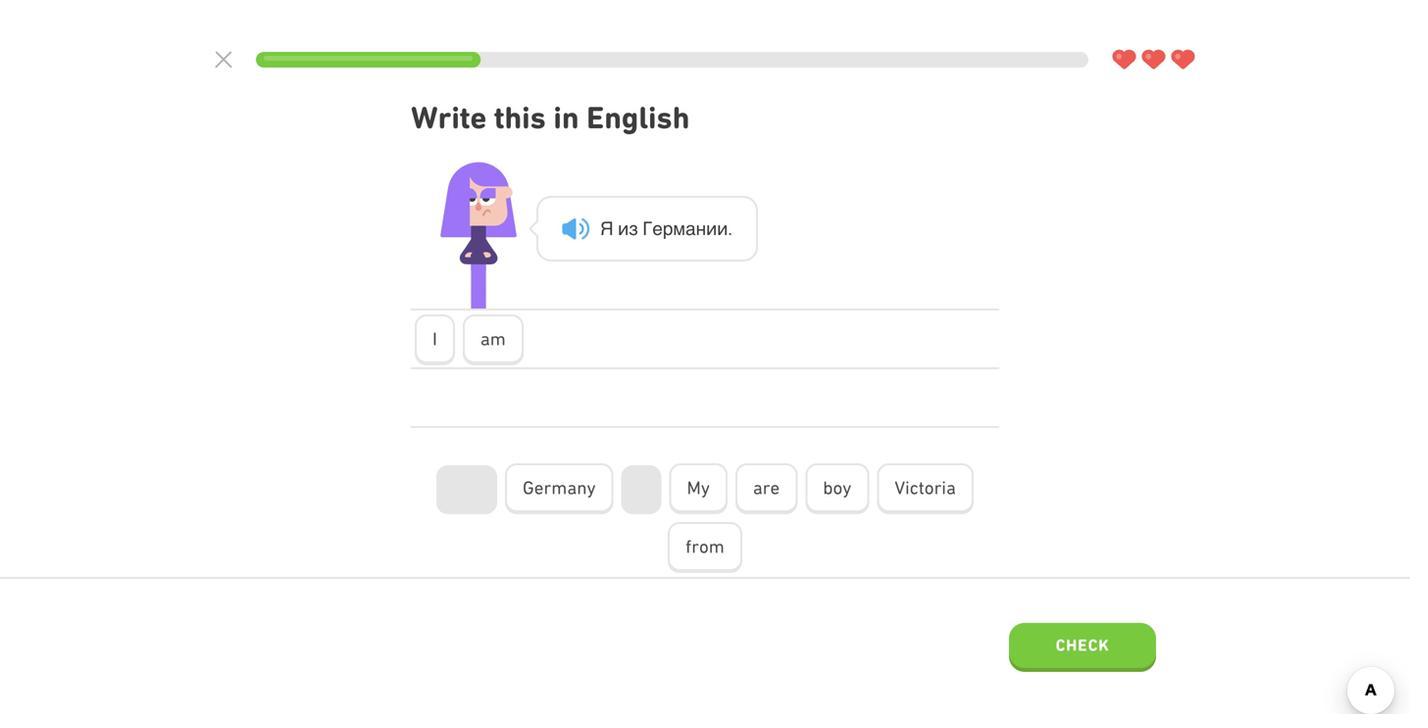 Task type: locate. For each thing, give the bounding box(es) containing it.
germany
[[523, 478, 596, 499]]

are button
[[735, 464, 797, 515]]

progress bar
[[256, 52, 1088, 68]]

з
[[629, 218, 638, 239]]

check button
[[1009, 624, 1156, 673]]

3 и from the left
[[717, 218, 728, 239]]

н
[[696, 218, 706, 239]]

from button
[[668, 523, 742, 574]]

и
[[618, 218, 629, 239], [706, 218, 717, 239], [717, 218, 728, 239]]

а
[[685, 218, 696, 239]]

english
[[586, 100, 690, 136]]

я
[[600, 218, 613, 239]]

from
[[686, 536, 724, 558]]

и right я
[[618, 218, 629, 239]]

и з г е р м а н и и .
[[618, 218, 732, 239]]

и left .
[[706, 218, 717, 239]]

и right н
[[717, 218, 728, 239]]

2 и from the left
[[706, 218, 717, 239]]

р
[[663, 218, 673, 239]]

1 и from the left
[[618, 218, 629, 239]]



Task type: vqa. For each thing, say whether or not it's contained in the screenshot.
чай button at left
no



Task type: describe. For each thing, give the bounding box(es) containing it.
write
[[411, 100, 487, 136]]

this
[[494, 100, 546, 136]]

victoria button
[[877, 464, 974, 515]]

.
[[728, 218, 732, 239]]

germany button
[[505, 464, 613, 515]]

victoria
[[895, 478, 956, 499]]

my button
[[669, 464, 727, 515]]

i button
[[415, 315, 455, 366]]

check
[[1056, 636, 1109, 655]]

i
[[432, 329, 437, 350]]

м
[[673, 218, 685, 239]]

write this in english
[[411, 100, 690, 136]]

am
[[480, 329, 506, 350]]

е
[[652, 218, 663, 239]]

are
[[753, 478, 780, 499]]

in
[[553, 100, 579, 136]]

boy
[[823, 478, 851, 499]]

am button
[[463, 315, 523, 366]]

my
[[687, 478, 710, 499]]

г
[[643, 218, 652, 239]]

boy button
[[805, 464, 869, 515]]



